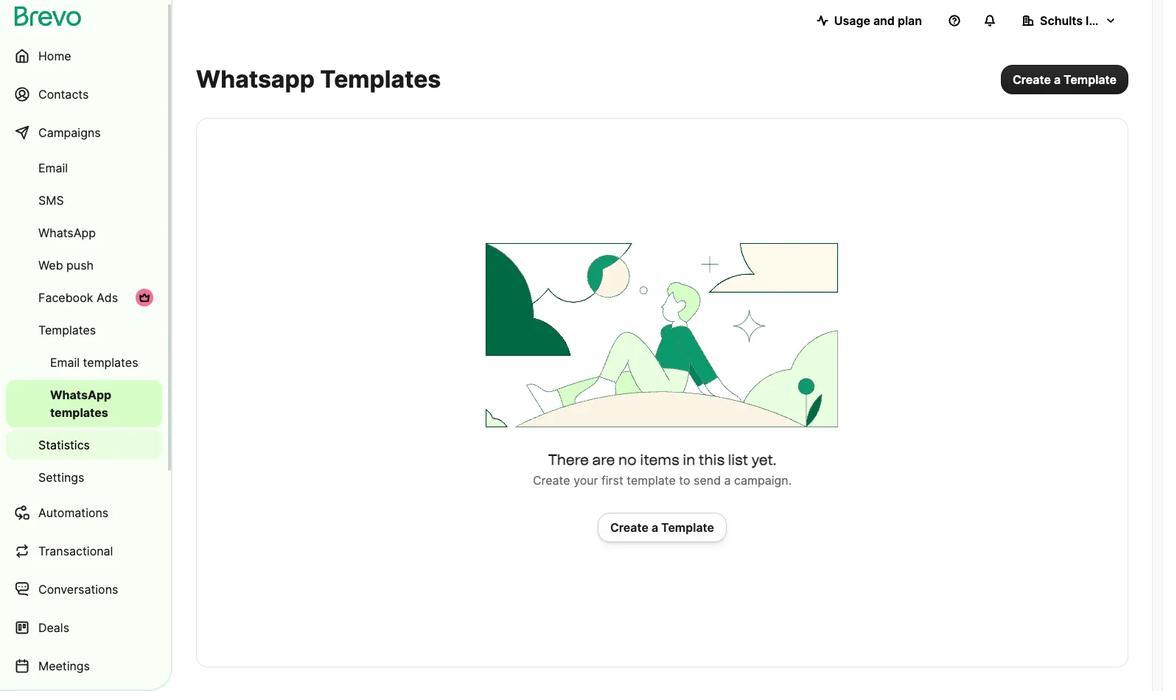Task type: describe. For each thing, give the bounding box(es) containing it.
statistics link
[[6, 431, 162, 460]]

conversations
[[38, 583, 118, 597]]

whatsapp link
[[6, 218, 162, 248]]

templates for whatsapp templates
[[50, 406, 108, 420]]

usage
[[835, 13, 871, 28]]

whatsapp for whatsapp
[[38, 226, 96, 240]]

contacts
[[38, 87, 89, 102]]

in
[[683, 451, 696, 469]]

there
[[548, 451, 589, 469]]

items
[[640, 451, 680, 469]]

facebook
[[38, 291, 93, 305]]

schults inc
[[1041, 13, 1104, 28]]

home link
[[6, 38, 162, 74]]

statistics
[[38, 438, 90, 453]]

inc
[[1086, 13, 1104, 28]]

2 vertical spatial create
[[611, 521, 649, 535]]

campaigns link
[[6, 115, 162, 150]]

sms link
[[6, 186, 162, 215]]

no
[[619, 451, 637, 469]]

templates for email templates
[[83, 355, 138, 370]]

meetings
[[38, 659, 90, 674]]

templates inside 'link'
[[38, 323, 96, 338]]

email link
[[6, 153, 162, 183]]

left___rvooi image
[[139, 292, 150, 304]]

whatsapp templates
[[196, 65, 441, 94]]

0 horizontal spatial template
[[662, 521, 715, 535]]

settings
[[38, 471, 84, 485]]

are
[[593, 451, 615, 469]]

1 vertical spatial create a template
[[611, 521, 715, 535]]

whatsapp templates link
[[6, 381, 162, 428]]

create inside there are no items in this list yet. create your first template to send a campaign.
[[533, 473, 571, 488]]

home
[[38, 49, 71, 63]]

web push link
[[6, 251, 162, 280]]

conversations link
[[6, 572, 162, 608]]

schults
[[1041, 13, 1083, 28]]

web
[[38, 258, 63, 273]]

sms
[[38, 193, 64, 208]]

2 horizontal spatial a
[[1055, 72, 1061, 87]]

0 vertical spatial create a template button
[[1001, 65, 1129, 94]]

web push
[[38, 258, 94, 273]]

whatsapp templates
[[50, 388, 111, 420]]

plan
[[898, 13, 923, 28]]

usage and plan
[[835, 13, 923, 28]]

email for email
[[38, 161, 68, 176]]

a inside there are no items in this list yet. create your first template to send a campaign.
[[725, 473, 731, 488]]

template
[[627, 473, 676, 488]]



Task type: locate. For each thing, give the bounding box(es) containing it.
create a template button down template
[[598, 513, 727, 543]]

a down template
[[652, 521, 659, 535]]

deals link
[[6, 611, 162, 646]]

0 horizontal spatial templates
[[38, 323, 96, 338]]

this
[[699, 451, 725, 469]]

push
[[66, 258, 94, 273]]

create a template down the schults
[[1013, 72, 1117, 87]]

2 vertical spatial a
[[652, 521, 659, 535]]

whatsapp
[[196, 65, 315, 94]]

campaign.
[[735, 473, 792, 488]]

1 horizontal spatial templates
[[320, 65, 441, 94]]

facebook ads link
[[6, 283, 162, 313]]

1 horizontal spatial create a template button
[[1001, 65, 1129, 94]]

email
[[38, 161, 68, 176], [50, 355, 80, 370]]

templates
[[83, 355, 138, 370], [50, 406, 108, 420]]

0 vertical spatial template
[[1064, 72, 1117, 87]]

facebook ads
[[38, 291, 118, 305]]

a
[[1055, 72, 1061, 87], [725, 473, 731, 488], [652, 521, 659, 535]]

automations
[[38, 506, 109, 521]]

templates inside whatsapp templates
[[50, 406, 108, 420]]

template down "inc"
[[1064, 72, 1117, 87]]

whatsapp down email templates link
[[50, 388, 111, 403]]

a right "send"
[[725, 473, 731, 488]]

email down "templates" 'link'
[[50, 355, 80, 370]]

create
[[1013, 72, 1052, 87], [533, 473, 571, 488], [611, 521, 649, 535]]

usage and plan button
[[805, 6, 934, 35]]

0 vertical spatial whatsapp
[[38, 226, 96, 240]]

0 horizontal spatial create a template
[[611, 521, 715, 535]]

create a template button
[[1001, 65, 1129, 94], [598, 513, 727, 543]]

create down the schults
[[1013, 72, 1052, 87]]

create down first
[[611, 521, 649, 535]]

1 vertical spatial template
[[662, 521, 715, 535]]

send
[[694, 473, 721, 488]]

meetings link
[[6, 649, 162, 684]]

settings link
[[6, 463, 162, 493]]

contacts link
[[6, 77, 162, 112]]

1 vertical spatial a
[[725, 473, 731, 488]]

schults inc button
[[1011, 6, 1129, 35]]

templates up statistics link
[[50, 406, 108, 420]]

and
[[874, 13, 895, 28]]

1 vertical spatial create a template button
[[598, 513, 727, 543]]

0 vertical spatial templates
[[320, 65, 441, 94]]

automations link
[[6, 496, 162, 531]]

list
[[728, 451, 749, 469]]

0 vertical spatial create
[[1013, 72, 1052, 87]]

templates down "templates" 'link'
[[83, 355, 138, 370]]

1 horizontal spatial template
[[1064, 72, 1117, 87]]

0 horizontal spatial create a template button
[[598, 513, 727, 543]]

email for email templates
[[50, 355, 80, 370]]

1 horizontal spatial a
[[725, 473, 731, 488]]

whatsapp
[[38, 226, 96, 240], [50, 388, 111, 403]]

2 horizontal spatial create
[[1013, 72, 1052, 87]]

0 horizontal spatial create
[[533, 473, 571, 488]]

ads
[[97, 291, 118, 305]]

0 vertical spatial templates
[[83, 355, 138, 370]]

template down to
[[662, 521, 715, 535]]

template
[[1064, 72, 1117, 87], [662, 521, 715, 535]]

0 vertical spatial email
[[38, 161, 68, 176]]

whatsapp up web push
[[38, 226, 96, 240]]

create a template
[[1013, 72, 1117, 87], [611, 521, 715, 535]]

yet.
[[752, 451, 777, 469]]

1 vertical spatial create
[[533, 473, 571, 488]]

email templates link
[[6, 348, 162, 378]]

0 vertical spatial create a template
[[1013, 72, 1117, 87]]

create down there
[[533, 473, 571, 488]]

email up sms
[[38, 161, 68, 176]]

1 vertical spatial templates
[[50, 406, 108, 420]]

create a template down template
[[611, 521, 715, 535]]

create a template button down the schults
[[1001, 65, 1129, 94]]

1 vertical spatial whatsapp
[[50, 388, 111, 403]]

0 horizontal spatial a
[[652, 521, 659, 535]]

email templates
[[50, 355, 138, 370]]

first
[[602, 473, 624, 488]]

campaigns
[[38, 125, 101, 140]]

1 horizontal spatial create a template
[[1013, 72, 1117, 87]]

whatsapp for whatsapp templates
[[50, 388, 111, 403]]

templates link
[[6, 316, 162, 345]]

your
[[574, 473, 599, 488]]

1 vertical spatial templates
[[38, 323, 96, 338]]

1 horizontal spatial create
[[611, 521, 649, 535]]

transactional
[[38, 544, 113, 559]]

a down the schults
[[1055, 72, 1061, 87]]

to
[[679, 473, 691, 488]]

0 vertical spatial a
[[1055, 72, 1061, 87]]

templates
[[320, 65, 441, 94], [38, 323, 96, 338]]

transactional link
[[6, 534, 162, 569]]

there are no items in this list yet. create your first template to send a campaign.
[[533, 451, 792, 488]]

1 vertical spatial email
[[50, 355, 80, 370]]

deals
[[38, 621, 69, 636]]



Task type: vqa. For each thing, say whether or not it's contained in the screenshot.
the Segments
no



